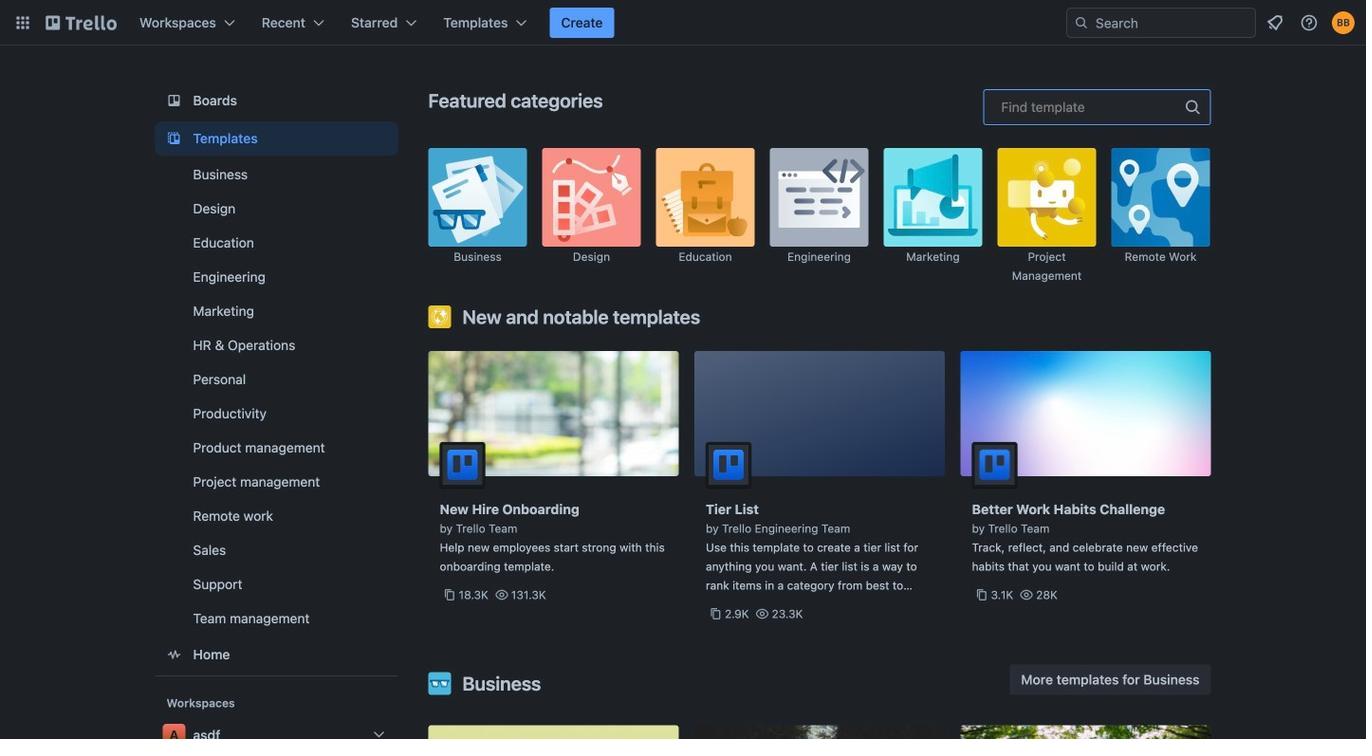Task type: locate. For each thing, give the bounding box(es) containing it.
board image
[[163, 89, 185, 112]]

home image
[[163, 643, 185, 666]]

1 business icon image from the top
[[428, 148, 527, 247]]

1 trello team image from the left
[[440, 442, 485, 488]]

project management icon image
[[998, 148, 1096, 247]]

open information menu image
[[1300, 13, 1319, 32]]

search image
[[1074, 15, 1089, 30]]

1 vertical spatial business icon image
[[428, 672, 451, 695]]

0 horizontal spatial trello team image
[[440, 442, 485, 488]]

business icon image
[[428, 148, 527, 247], [428, 672, 451, 695]]

template board image
[[163, 127, 185, 150]]

design icon image
[[542, 148, 641, 247]]

engineering icon image
[[770, 148, 869, 247]]

None field
[[983, 89, 1211, 125]]

0 vertical spatial business icon image
[[428, 148, 527, 247]]

1 horizontal spatial trello team image
[[972, 442, 1018, 488]]

primary element
[[0, 0, 1366, 46]]

0 notifications image
[[1264, 11, 1286, 34]]

trello team image
[[440, 442, 485, 488], [972, 442, 1018, 488]]



Task type: vqa. For each thing, say whether or not it's contained in the screenshot.
sm icon
no



Task type: describe. For each thing, give the bounding box(es) containing it.
back to home image
[[46, 8, 117, 38]]

marketing icon image
[[884, 148, 982, 247]]

education icon image
[[656, 148, 755, 247]]

2 business icon image from the top
[[428, 672, 451, 695]]

remote work icon image
[[1111, 148, 1210, 247]]

bob builder (bobbuilder40) image
[[1332, 11, 1355, 34]]

2 trello team image from the left
[[972, 442, 1018, 488]]

trello engineering team image
[[706, 442, 751, 488]]

Search field
[[1066, 8, 1256, 38]]



